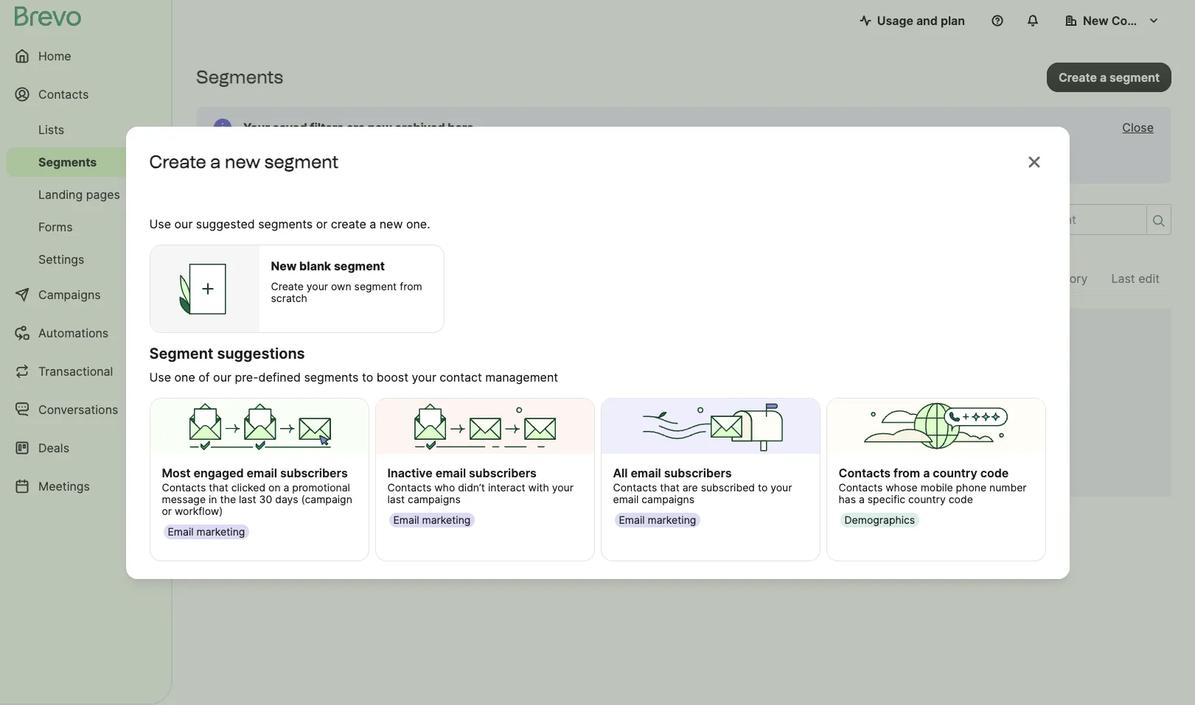 Task type: locate. For each thing, give the bounding box(es) containing it.
automations link
[[6, 316, 162, 351]]

email
[[247, 466, 277, 481], [436, 466, 466, 481], [631, 466, 661, 481], [613, 493, 639, 506]]

new company
[[1083, 13, 1166, 28]]

alert containing your saved filters are now archived here
[[196, 107, 1172, 184]]

read more about archived filters link
[[243, 154, 442, 172]]

1 horizontal spatial new
[[1083, 13, 1109, 28]]

create for create a new segment
[[149, 151, 206, 172]]

0 horizontal spatial or
[[162, 505, 172, 518]]

1 horizontal spatial our
[[213, 370, 231, 385]]

email up on at bottom left
[[247, 466, 277, 481]]

1 vertical spatial new
[[271, 258, 297, 273]]

3 subscribers from the left
[[664, 466, 732, 481]]

lists link
[[6, 115, 162, 145]]

filters up about
[[310, 120, 344, 135]]

segments up blank
[[258, 216, 313, 231]]

country up the phone
[[933, 466, 978, 481]]

create inside create a segment button
[[1059, 70, 1097, 84]]

1 vertical spatial to
[[758, 481, 768, 494]]

1 vertical spatial or
[[162, 505, 172, 518]]

email down all
[[613, 493, 639, 506]]

new inside new blank segment create your own segment from scratch
[[271, 258, 297, 273]]

email down workflow)
[[168, 526, 194, 538]]

to right subscribed
[[758, 481, 768, 494]]

new inside button
[[1083, 13, 1109, 28]]

a up mobile
[[923, 466, 930, 481]]

create down new company button
[[1059, 70, 1097, 84]]

landing
[[38, 187, 83, 202]]

0 vertical spatial use
[[149, 216, 171, 231]]

contacts inside all email subscribers contacts that are subscribed to your email campaigns
[[613, 481, 657, 494]]

0 vertical spatial new
[[225, 151, 260, 172]]

search image
[[1153, 215, 1165, 227]]

campaigns inside the inactive email subscribers contacts who didn't interact with your last campaigns
[[408, 493, 461, 506]]

usage and plan
[[877, 13, 965, 28]]

settings link
[[6, 245, 162, 274]]

create inside new blank segment create your own segment from scratch
[[271, 280, 304, 292]]

2 use from the top
[[149, 370, 171, 385]]

1 vertical spatial segment
[[149, 345, 213, 362]]

create for create a segment
[[1059, 70, 1097, 84]]

your right the with
[[552, 481, 574, 494]]

alert
[[196, 107, 1172, 184]]

our left 0
[[174, 216, 193, 231]]

email inside the inactive email subscribers contacts who didn't interact with your last campaigns
[[436, 466, 466, 481]]

0 horizontal spatial are
[[347, 120, 365, 135]]

plan
[[941, 13, 965, 28]]

last inside the inactive email subscribers contacts who didn't interact with your last campaigns
[[388, 493, 405, 506]]

are left subscribed
[[683, 481, 698, 494]]

2 subscribers from the left
[[469, 466, 537, 481]]

contacts up the has
[[839, 466, 891, 481]]

campaigns left subscribed
[[642, 493, 695, 506]]

your
[[243, 120, 270, 135]]

0 vertical spatial segment
[[208, 271, 258, 286]]

0 horizontal spatial to
[[362, 370, 373, 385]]

deals
[[38, 441, 69, 456]]

workflow)
[[175, 505, 223, 518]]

1 horizontal spatial archived
[[395, 120, 445, 135]]

campaigns for all
[[642, 493, 695, 506]]

0 horizontal spatial email
[[168, 526, 194, 538]]

here
[[448, 120, 474, 135]]

1 subscribers from the left
[[280, 466, 348, 481]]

email up who
[[436, 466, 466, 481]]

archived
[[395, 120, 445, 135], [342, 156, 390, 170]]

2 horizontal spatial email marketing
[[619, 514, 696, 526]]

0 vertical spatial archived
[[395, 120, 445, 135]]

segment up "one" on the bottom of page
[[149, 345, 213, 362]]

email marketing down all email subscribers contacts that are subscribed to your email campaigns
[[619, 514, 696, 526]]

email down inactive
[[393, 514, 419, 526]]

new
[[1083, 13, 1109, 28], [271, 258, 297, 273]]

code up number
[[981, 466, 1009, 481]]

subscribers up subscribed
[[664, 466, 732, 481]]

company
[[1112, 13, 1166, 28]]

subscribers up interact
[[469, 466, 537, 481]]

contacts inside the inactive email subscribers contacts who didn't interact with your last campaigns
[[388, 481, 432, 494]]

deals link
[[6, 431, 162, 466]]

email for most
[[168, 526, 194, 538]]

code left number
[[949, 493, 973, 506]]

segments inside segment suggestions use one of our pre-defined segments to boost your contact management
[[304, 370, 359, 385]]

1 last from the left
[[239, 493, 256, 506]]

use left 0
[[149, 216, 171, 231]]

email down all
[[619, 514, 645, 526]]

scratch
[[271, 292, 307, 304]]

segments up your
[[196, 66, 283, 88]]

email marketing down workflow)
[[168, 526, 245, 538]]

last edit
[[1112, 271, 1160, 286]]

engaged
[[194, 466, 244, 481]]

new left blank
[[271, 258, 297, 273]]

0 vertical spatial code
[[981, 466, 1009, 481]]

email inside most engaged email subscribers contacts that clicked on a promotional message in the last 30 days (campaign or workflow)
[[247, 466, 277, 481]]

archived right "now"
[[395, 120, 445, 135]]

last inside most engaged email subscribers contacts that clicked on a promotional message in the last 30 days (campaign or workflow)
[[239, 493, 256, 506]]

country
[[933, 466, 978, 481], [909, 493, 946, 506]]

create up 0
[[149, 151, 206, 172]]

last left 30
[[239, 493, 256, 506]]

our right of on the left
[[213, 370, 231, 385]]

inactive
[[388, 466, 433, 481]]

a down new company button
[[1100, 70, 1107, 84]]

segment up close
[[1110, 70, 1160, 84]]

are inside alert
[[347, 120, 365, 135]]

contacts down all
[[613, 481, 657, 494]]

2 horizontal spatial email
[[619, 514, 645, 526]]

segments up landing
[[38, 155, 97, 170]]

from inside contacts from a country code contacts whose mobile phone number has a specific country code
[[894, 466, 920, 481]]

segment
[[208, 271, 258, 286], [149, 345, 213, 362]]

from
[[400, 280, 422, 292], [894, 466, 920, 481]]

transactional
[[38, 364, 113, 379]]

30
[[259, 493, 272, 506]]

country right specific
[[909, 493, 946, 506]]

subscribers inside all email subscribers contacts that are subscribed to your email campaigns
[[664, 466, 732, 481]]

0 horizontal spatial email marketing
[[168, 526, 245, 538]]

last down inactive
[[388, 493, 405, 506]]

contacts up demographics
[[839, 481, 883, 494]]

filters up one.
[[393, 156, 425, 170]]

you
[[622, 382, 646, 399]]

0 vertical spatial filters
[[310, 120, 344, 135]]

edit
[[1139, 271, 1160, 286]]

0 vertical spatial are
[[347, 120, 365, 135]]

1 horizontal spatial create
[[662, 407, 698, 422]]

that down engaged
[[209, 481, 228, 494]]

2 last from the left
[[388, 493, 405, 506]]

0 vertical spatial new
[[1083, 13, 1109, 28]]

contacts inside most engaged email subscribers contacts that clicked on a promotional message in the last 30 days (campaign or workflow)
[[162, 481, 206, 494]]

contacts down most
[[162, 481, 206, 494]]

a left one.
[[370, 216, 376, 231]]

from up whose
[[894, 466, 920, 481]]

2 vertical spatial segments
[[215, 210, 312, 235]]

are
[[347, 120, 365, 135], [683, 481, 698, 494]]

now
[[368, 120, 392, 135]]

marketing down all email subscribers contacts that are subscribed to your email campaigns
[[648, 514, 696, 526]]

1 horizontal spatial last
[[388, 493, 405, 506]]

1 horizontal spatial marketing
[[422, 514, 471, 526]]

or left workflow)
[[162, 505, 172, 518]]

0 vertical spatial our
[[174, 216, 193, 231]]

1 vertical spatial segments
[[304, 370, 359, 385]]

campaigns
[[408, 493, 461, 506], [642, 493, 695, 506]]

a
[[1100, 70, 1107, 84], [210, 151, 221, 172], [370, 216, 376, 231], [701, 407, 707, 422], [923, 466, 930, 481], [284, 481, 289, 494], [859, 493, 865, 506]]

0 horizontal spatial campaigns
[[408, 493, 461, 506]]

2 horizontal spatial new
[[711, 407, 734, 422]]

a right on at bottom left
[[284, 481, 289, 494]]

your right subscribed
[[771, 481, 792, 494]]

1 horizontal spatial campaigns
[[642, 493, 695, 506]]

0 horizontal spatial last
[[239, 493, 256, 506]]

1 vertical spatial from
[[894, 466, 920, 481]]

Search for a segment search field
[[951, 205, 1141, 235]]

1 vertical spatial use
[[149, 370, 171, 385]]

create
[[1059, 70, 1097, 84], [149, 151, 206, 172], [271, 280, 304, 292], [800, 415, 839, 430]]

segment down suggested
[[208, 271, 258, 286]]

contact
[[440, 370, 482, 385]]

1 vertical spatial are
[[683, 481, 698, 494]]

segment down saved
[[264, 151, 339, 172]]

that inside most engaged email subscribers contacts that clicked on a promotional message in the last 30 days (campaign or workflow)
[[209, 481, 228, 494]]

1 horizontal spatial email
[[393, 514, 419, 526]]

0 horizontal spatial marketing
[[197, 526, 245, 538]]

2 campaigns from the left
[[642, 493, 695, 506]]

0 horizontal spatial subscribers
[[280, 466, 348, 481]]

are left "now"
[[347, 120, 365, 135]]

contacts
[[38, 87, 89, 102], [839, 466, 891, 481], [162, 481, 206, 494], [388, 481, 432, 494], [613, 481, 657, 494], [839, 481, 883, 494]]

that inside all email subscribers contacts that are subscribed to your email campaigns
[[660, 481, 680, 494]]

marketing down who
[[422, 514, 471, 526]]

create for create
[[800, 415, 839, 430]]

use left "one" on the bottom of page
[[149, 370, 171, 385]]

from down one.
[[400, 280, 422, 292]]

email for all
[[619, 514, 645, 526]]

saved
[[273, 120, 307, 135]]

that left subscribed
[[660, 481, 680, 494]]

a inside button
[[1100, 70, 1107, 84]]

0 vertical spatial to
[[362, 370, 373, 385]]

1 vertical spatial archived
[[342, 156, 390, 170]]

0 horizontal spatial new
[[225, 151, 260, 172]]

your right the boost
[[412, 370, 436, 385]]

code
[[981, 466, 1009, 481], [949, 493, 973, 506]]

new
[[225, 151, 260, 172], [380, 216, 403, 231], [711, 407, 734, 422]]

new left company
[[1083, 13, 1109, 28]]

campaigns inside all email subscribers contacts that are subscribed to your email campaigns
[[642, 493, 695, 506]]

marketing down workflow)
[[197, 526, 245, 538]]

0 horizontal spatial new
[[271, 258, 297, 273]]

segment up the own
[[334, 258, 385, 273]]

new left one.
[[380, 216, 403, 231]]

segments down "read"
[[215, 210, 312, 235]]

email marketing down who
[[393, 514, 471, 526]]

days
[[275, 493, 298, 506]]

suggestions
[[217, 345, 305, 362]]

1 vertical spatial code
[[949, 493, 973, 506]]

create down blank
[[271, 280, 304, 292]]

to left the boost
[[362, 370, 373, 385]]

2 horizontal spatial subscribers
[[664, 466, 732, 481]]

0 vertical spatial from
[[400, 280, 422, 292]]

1 horizontal spatial to
[[758, 481, 768, 494]]

1 horizontal spatial are
[[683, 481, 698, 494]]

2 horizontal spatial marketing
[[648, 514, 696, 526]]

subscribers inside the inactive email subscribers contacts who didn't interact with your last campaigns
[[469, 466, 537, 481]]

1 horizontal spatial email marketing
[[393, 514, 471, 526]]

0 vertical spatial country
[[933, 466, 978, 481]]

your down blank
[[307, 280, 328, 292]]

read more about archived filters
[[243, 156, 425, 170]]

subscribers inside most engaged email subscribers contacts that clicked on a promotional message in the last 30 days (campaign or workflow)
[[280, 466, 348, 481]]

1 campaigns from the left
[[408, 493, 461, 506]]

1 horizontal spatial subscribers
[[469, 466, 537, 481]]

create inside create "button"
[[800, 415, 839, 430]]

segments right defined
[[304, 370, 359, 385]]

1 horizontal spatial new
[[380, 216, 403, 231]]

segment inside segment suggestions use one of our pre-defined segments to boost your contact management
[[149, 345, 213, 362]]

create up blank
[[331, 216, 366, 231]]

1 vertical spatial country
[[909, 493, 946, 506]]

1 horizontal spatial filters
[[393, 156, 425, 170]]

1 horizontal spatial from
[[894, 466, 920, 481]]

your inside segment suggestions use one of our pre-defined segments to boost your contact management
[[412, 370, 436, 385]]

0 horizontal spatial our
[[174, 216, 193, 231]]

0 horizontal spatial from
[[400, 280, 422, 292]]

contacts down inactive
[[388, 481, 432, 494]]

campaigns
[[38, 288, 101, 302]]

who
[[435, 481, 455, 494]]

1 vertical spatial our
[[213, 370, 231, 385]]

0 horizontal spatial archived
[[342, 156, 390, 170]]

archived down your saved filters are now archived here
[[342, 156, 390, 170]]

new down your
[[225, 151, 260, 172]]

(campaign
[[301, 493, 352, 506]]

to
[[362, 370, 373, 385], [758, 481, 768, 494]]

defined
[[258, 370, 301, 385]]

1 that from the left
[[209, 481, 228, 494]]

with
[[528, 481, 549, 494]]

campaigns down inactive
[[408, 493, 461, 506]]

0 vertical spatial or
[[316, 216, 328, 231]]

a left "read"
[[210, 151, 221, 172]]

your
[[307, 280, 328, 292], [412, 370, 436, 385], [552, 481, 574, 494], [771, 481, 792, 494]]

or up blank
[[316, 216, 328, 231]]

create
[[331, 216, 366, 231], [662, 407, 698, 422]]

subscribers
[[280, 466, 348, 481], [469, 466, 537, 481], [664, 466, 732, 481]]

2 that from the left
[[660, 481, 680, 494]]

0 horizontal spatial that
[[209, 481, 228, 494]]

or inside most engaged email subscribers contacts that clicked on a promotional message in the last 30 days (campaign or workflow)
[[162, 505, 172, 518]]

create down 'don't' at the right bottom of the page
[[662, 407, 698, 422]]

1 horizontal spatial that
[[660, 481, 680, 494]]

0 horizontal spatial create
[[331, 216, 366, 231]]

create down segments.
[[800, 415, 839, 430]]

subscribers up "promotional"
[[280, 466, 348, 481]]

a down "have" at the bottom right of the page
[[701, 407, 707, 422]]

and
[[917, 13, 938, 28]]

new down you don't have any segments.
[[711, 407, 734, 422]]

0
[[196, 210, 209, 235]]



Task type: describe. For each thing, give the bounding box(es) containing it.
contacts up lists
[[38, 87, 89, 102]]

1 use from the top
[[149, 216, 171, 231]]

our inside segment suggestions use one of our pre-defined segments to boost your contact management
[[213, 370, 231, 385]]

search button
[[1147, 206, 1171, 234]]

conversations
[[38, 403, 118, 417]]

your inside all email subscribers contacts that are subscribed to your email campaigns
[[771, 481, 792, 494]]

email right all
[[631, 466, 661, 481]]

from inside new blank segment create your own segment from scratch
[[400, 280, 422, 292]]

1 horizontal spatial code
[[981, 466, 1009, 481]]

promotional
[[292, 481, 350, 494]]

subscribers for inactive
[[469, 466, 537, 481]]

interact
[[488, 481, 525, 494]]

automations
[[38, 326, 109, 341]]

to inside segment suggestions use one of our pre-defined segments to boost your contact management
[[362, 370, 373, 385]]

landing pages
[[38, 187, 120, 202]]

landing pages link
[[6, 180, 162, 209]]

forms link
[[6, 212, 162, 242]]

1 vertical spatial segments
[[38, 155, 97, 170]]

1 vertical spatial filters
[[393, 156, 425, 170]]

use our suggested segments or create a new one.
[[149, 216, 430, 231]]

you don't have any segments.
[[622, 382, 817, 399]]

2 vertical spatial new
[[711, 407, 734, 422]]

1 vertical spatial new
[[380, 216, 403, 231]]

create a segment
[[1059, 70, 1160, 84]]

suggested
[[196, 216, 255, 231]]

close link
[[1123, 119, 1154, 136]]

contacts from a country code contacts whose mobile phone number has a specific country code
[[839, 466, 1027, 506]]

usage and plan button
[[848, 6, 977, 35]]

inactive email subscribers contacts who didn't interact with your last campaigns
[[388, 466, 574, 506]]

0 vertical spatial create
[[331, 216, 366, 231]]

forms
[[38, 220, 73, 235]]

segments.
[[749, 382, 817, 399]]

segment.
[[737, 407, 789, 422]]

phone
[[956, 481, 987, 494]]

please
[[622, 407, 659, 422]]

new for new company
[[1083, 13, 1109, 28]]

most engaged email subscribers contacts that clicked on a promotional message in the last 30 days (campaign or workflow)
[[162, 466, 352, 518]]

more
[[275, 156, 303, 170]]

new for new blank segment create your own segment from scratch
[[271, 258, 297, 273]]

usage
[[877, 13, 914, 28]]

0 horizontal spatial code
[[949, 493, 973, 506]]

campaigns for inactive
[[408, 493, 461, 506]]

marketing for all
[[648, 514, 696, 526]]

1 vertical spatial create
[[662, 407, 698, 422]]

segment for segment suggestions use one of our pre-defined segments to boost your contact management
[[149, 345, 213, 362]]

most
[[162, 466, 191, 481]]

a right the has
[[859, 493, 865, 506]]

one
[[174, 370, 195, 385]]

whose
[[886, 481, 918, 494]]

your saved filters are now archived here
[[243, 120, 474, 135]]

one.
[[406, 216, 430, 231]]

contacts link
[[6, 77, 162, 112]]

your inside new blank segment create your own segment from scratch
[[307, 280, 328, 292]]

subscribed
[[701, 481, 755, 494]]

campaigns link
[[6, 277, 162, 313]]

settings
[[38, 252, 84, 267]]

0 segments
[[196, 210, 312, 235]]

segment right the own
[[354, 280, 397, 292]]

segment suggestions use one of our pre-defined segments to boost your contact management
[[149, 345, 558, 385]]

marketing for inactive
[[422, 514, 471, 526]]

segment for segment
[[208, 271, 258, 286]]

email marketing for most
[[168, 526, 245, 538]]

are inside all email subscribers contacts that are subscribed to your email campaigns
[[683, 481, 698, 494]]

management
[[485, 370, 558, 385]]

subscribers for all
[[664, 466, 732, 481]]

create button
[[712, 408, 927, 437]]

all email subscribers contacts that are subscribed to your email campaigns
[[613, 466, 792, 506]]

email marketing for inactive
[[393, 514, 471, 526]]

pre-
[[235, 370, 258, 385]]

last
[[1112, 271, 1135, 286]]

didn't
[[458, 481, 485, 494]]

create a segment button
[[1047, 62, 1172, 92]]

to inside all email subscribers contacts that are subscribed to your email campaigns
[[758, 481, 768, 494]]

use inside segment suggestions use one of our pre-defined segments to boost your contact management
[[149, 370, 171, 385]]

please create a new segment.
[[622, 407, 789, 422]]

a inside most engaged email subscribers contacts that clicked on a promotional message in the last 30 days (campaign or workflow)
[[284, 481, 289, 494]]

lists
[[38, 122, 64, 137]]

boost
[[377, 370, 409, 385]]

demographics
[[845, 514, 915, 526]]

segment inside button
[[1110, 70, 1160, 84]]

on
[[268, 481, 281, 494]]

pages
[[86, 187, 120, 202]]

of
[[199, 370, 210, 385]]

close
[[1123, 120, 1154, 135]]

transactional link
[[6, 354, 162, 389]]

clicked
[[231, 481, 266, 494]]

message
[[162, 493, 206, 506]]

home
[[38, 49, 71, 63]]

meetings
[[38, 479, 90, 494]]

number
[[990, 481, 1027, 494]]

new company button
[[1054, 6, 1172, 35]]

own
[[331, 280, 352, 292]]

any
[[722, 382, 745, 399]]

blank
[[299, 258, 331, 273]]

marketing for most
[[197, 526, 245, 538]]

email marketing for all
[[619, 514, 696, 526]]

in
[[209, 493, 217, 506]]

conversations link
[[6, 392, 162, 428]]

read
[[243, 156, 272, 170]]

new blank segment create your own segment from scratch
[[271, 258, 422, 304]]

the
[[220, 493, 236, 506]]

all
[[613, 466, 628, 481]]

category
[[1036, 271, 1088, 286]]

0 vertical spatial segments
[[258, 216, 313, 231]]

has
[[839, 493, 856, 506]]

segments link
[[6, 147, 162, 177]]

home link
[[6, 38, 162, 74]]

0 vertical spatial segments
[[196, 66, 283, 88]]

don't
[[650, 382, 683, 399]]

meetings link
[[6, 469, 162, 504]]

email for inactive
[[393, 514, 419, 526]]

your inside the inactive email subscribers contacts who didn't interact with your last campaigns
[[552, 481, 574, 494]]

1 horizontal spatial or
[[316, 216, 328, 231]]

0 horizontal spatial filters
[[310, 120, 344, 135]]



Task type: vqa. For each thing, say whether or not it's contained in the screenshot.


